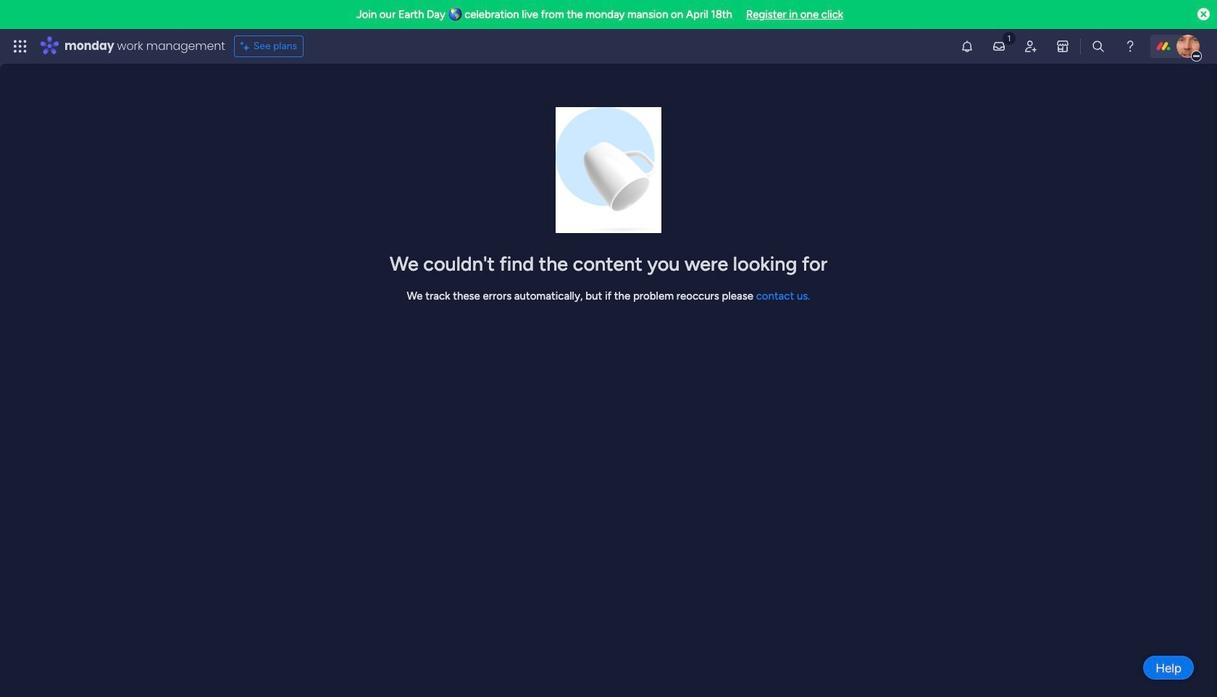 Task type: locate. For each thing, give the bounding box(es) containing it.
search everything image
[[1091, 39, 1106, 54]]

monday marketplace image
[[1056, 39, 1070, 54]]

notifications image
[[960, 39, 975, 54]]

select product image
[[13, 39, 28, 54]]



Task type: describe. For each thing, give the bounding box(es) containing it.
help image
[[1123, 39, 1138, 54]]

1 image
[[1003, 30, 1016, 46]]

update feed image
[[992, 39, 1007, 54]]

james peterson image
[[1177, 35, 1200, 58]]

invite members image
[[1024, 39, 1038, 54]]

see plans image
[[240, 38, 253, 54]]



Task type: vqa. For each thing, say whether or not it's contained in the screenshot.
left Add to favorites icon
no



